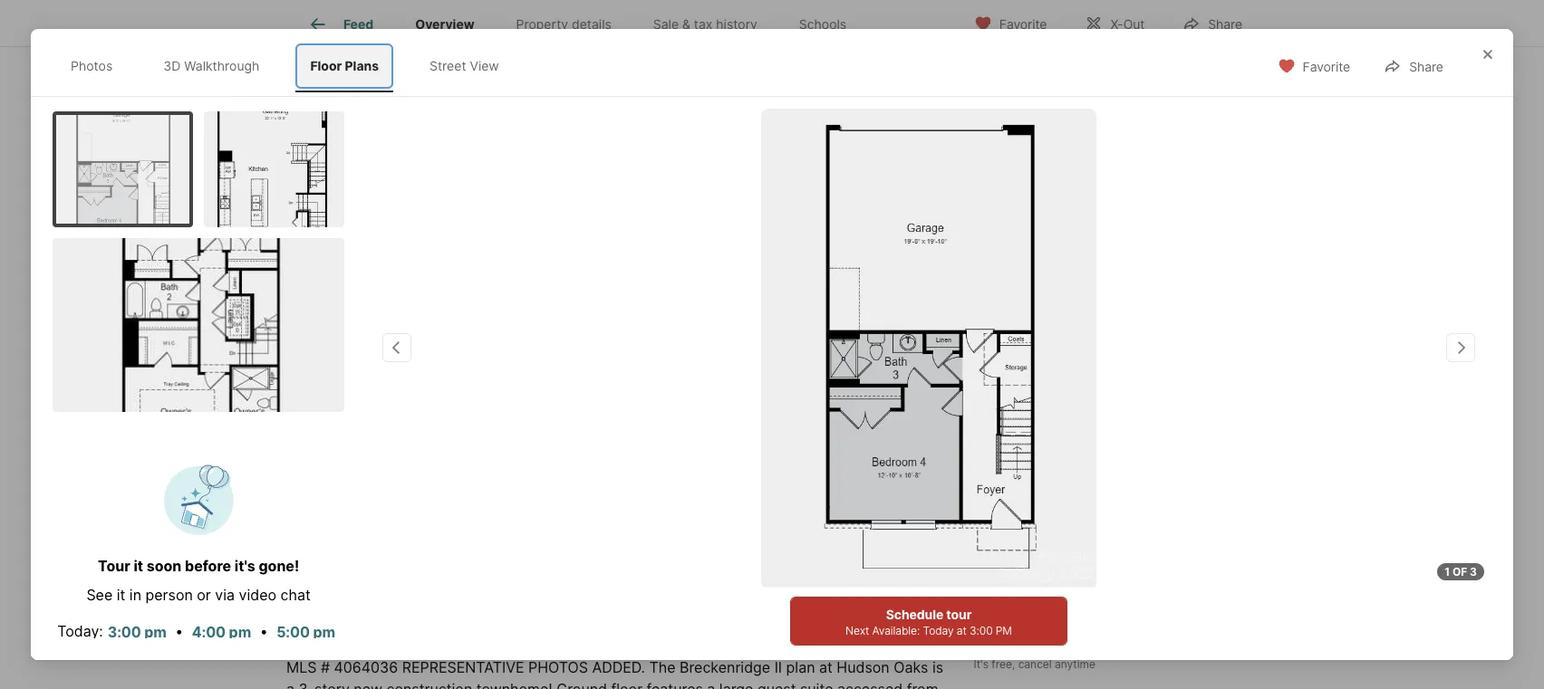 Task type: describe. For each thing, give the bounding box(es) containing it.
sale & tax history tab
[[633, 3, 779, 46]]

• down today:
[[67, 646, 75, 665]]

tax
[[694, 17, 713, 32]]

favorite button for share
[[1262, 47, 1366, 85]]

next
[[846, 625, 870, 638]]

out
[[1124, 16, 1145, 31]]

it for tour
[[134, 557, 143, 575]]

0 horizontal spatial this
[[354, 602, 393, 628]]

see
[[86, 586, 113, 604]]

tour for tour it soon before it's gone!
[[98, 557, 130, 575]]

new construction link
[[286, 44, 967, 393]]

details
[[572, 17, 612, 32]]

-
[[367, 413, 372, 428]]

go tour this home
[[975, 411, 1156, 436]]

free,
[[992, 658, 1016, 671]]

1 pm from the left
[[144, 624, 167, 642]]

hudson
[[837, 659, 890, 677]]

ground
[[557, 681, 607, 690]]

schedule for schedule tour next available: today at 3:00 pm
[[886, 607, 944, 623]]

tour for go tour this home
[[1008, 411, 1050, 436]]

today: 3:00 pm • 4:00 pm • 5:00 pm •
[[57, 622, 335, 665]]

3d walkthrough button
[[301, 339, 457, 375]]

1 a from the left
[[286, 681, 295, 690]]

x-out button
[[1070, 4, 1161, 41]]

new
[[308, 64, 334, 78]]

street
[[430, 58, 466, 73]]

photos tab
[[56, 44, 127, 88]]

favorite button for x-out
[[959, 4, 1063, 41]]

• left '4:00'
[[175, 622, 183, 640]]

about
[[286, 602, 349, 628]]

it's free, cancel anytime
[[975, 658, 1096, 671]]

the
[[650, 659, 676, 677]]

6024 towering oaks ln image
[[761, 109, 1097, 590]]

tour in person option
[[975, 544, 1107, 592]]

floor
[[310, 58, 342, 73]]

sale & tax history
[[653, 17, 758, 32]]

5:00 pm button
[[276, 621, 336, 645]]

walkthrough inside 3d walkthrough tab
[[184, 58, 260, 73]]

feed link
[[307, 14, 374, 35]]

3 pm from the left
[[313, 624, 335, 642]]

it's
[[975, 658, 989, 671]]

sale
[[653, 17, 679, 32]]

see it in person or via video chat
[[86, 586, 311, 604]]

photos
[[529, 659, 588, 677]]

31
[[1012, 467, 1042, 499]]

3d walkthrough inside 3d walkthrough tab
[[163, 58, 260, 73]]

3:00 inside schedule tour next available: today at 3:00 pm
[[970, 625, 993, 638]]

3:00 inside today: 3:00 pm • 4:00 pm • 5:00 pm •
[[108, 624, 141, 642]]

tour for schedule tour
[[1136, 619, 1165, 637]]

go
[[975, 411, 1003, 436]]

of
[[1453, 566, 1468, 579]]

plans
[[345, 58, 379, 73]]

ii
[[775, 659, 782, 677]]

schedule tour button
[[975, 606, 1258, 650]]

gone!
[[259, 557, 299, 575]]

4:00 pm button
[[191, 621, 252, 645]]

accessed
[[838, 681, 903, 690]]

today:
[[57, 622, 103, 640]]

suite
[[800, 681, 834, 690]]

tour in person
[[1012, 561, 1089, 574]]

floor
[[611, 681, 643, 690]]

3d inside tab
[[163, 58, 181, 73]]

1 horizontal spatial this
[[1055, 411, 1094, 436]]

it for see
[[117, 586, 125, 604]]

4064036
[[334, 659, 398, 677]]

walkthrough inside 3d walkthrough button
[[362, 349, 441, 364]]

1
[[1445, 566, 1451, 579]]

tuesday 31 oct
[[1002, 452, 1052, 514]]

guest
[[758, 681, 796, 690]]

floor plans
[[310, 58, 379, 73]]

cancel
[[1019, 658, 1053, 671]]

x-
[[1111, 16, 1124, 31]]

mls
[[286, 659, 317, 677]]

today
[[923, 625, 954, 638]]

tab list for x-out
[[286, 0, 882, 46]]

schedule tour
[[1067, 619, 1165, 637]]

overview
[[415, 17, 475, 32]]

oct
[[1015, 501, 1038, 514]]

townhome!
[[477, 681, 553, 690]]

soon
[[147, 557, 182, 575]]

schools
[[799, 17, 847, 32]]

0 vertical spatial home
[[1099, 411, 1156, 436]]

favorite for x-out
[[1000, 16, 1047, 31]]

sale
[[332, 413, 363, 428]]

photos
[[71, 58, 113, 73]]

new construction
[[308, 64, 426, 78]]

construction
[[387, 681, 473, 690]]

person inside the tour in person option
[[1051, 561, 1089, 574]]

1 of 3
[[1445, 566, 1478, 579]]

story
[[315, 681, 350, 690]]

tuesday
[[1002, 452, 1052, 465]]

3
[[1470, 566, 1478, 579]]

view
[[470, 58, 499, 73]]

#
[[321, 659, 330, 677]]

added.
[[592, 659, 645, 677]]

• down 4:00 pm button
[[230, 646, 246, 665]]

for sale -
[[303, 413, 376, 428]]

2 pm from the left
[[229, 624, 251, 642]]



Task type: locate. For each thing, give the bounding box(es) containing it.
schedule inside schedule tour next available: today at 3:00 pm
[[886, 607, 944, 623]]

0 vertical spatial person
[[1051, 561, 1089, 574]]

0 vertical spatial walkthrough
[[184, 58, 260, 73]]

•
[[175, 622, 183, 640], [260, 622, 268, 640], [67, 646, 75, 665], [147, 646, 163, 665], [230, 646, 246, 665]]

property details tab
[[496, 3, 633, 46]]

at
[[957, 625, 967, 638], [820, 659, 833, 677]]

0 horizontal spatial tour
[[98, 557, 130, 575]]

favorite button
[[959, 4, 1063, 41], [1262, 47, 1366, 85]]

3:00 pm button
[[107, 621, 167, 645]]

it's
[[235, 557, 255, 575]]

1 horizontal spatial at
[[957, 625, 967, 638]]

0 horizontal spatial a
[[286, 681, 295, 690]]

1 vertical spatial at
[[820, 659, 833, 677]]

1 horizontal spatial favorite button
[[1262, 47, 1366, 85]]

tab list
[[286, 0, 882, 46], [53, 40, 532, 92]]

1 vertical spatial share button
[[1369, 47, 1459, 85]]

tour in person list box
[[975, 544, 1258, 592]]

0 vertical spatial it
[[134, 557, 143, 575]]

schedule inside button
[[1067, 619, 1133, 637]]

1 vertical spatial home
[[398, 602, 455, 628]]

3d walkthrough inside 3d walkthrough button
[[342, 349, 441, 364]]

feed
[[344, 17, 374, 32]]

0 vertical spatial share
[[1209, 16, 1243, 31]]

None button
[[985, 441, 1068, 526], [1165, 442, 1247, 525], [985, 441, 1068, 526], [1165, 442, 1247, 525]]

4:00
[[192, 624, 226, 642]]

pm
[[996, 625, 1013, 638]]

map entry image
[[826, 411, 946, 532]]

0 horizontal spatial share button
[[1168, 4, 1258, 41]]

1 horizontal spatial tour
[[1008, 411, 1050, 436]]

0 horizontal spatial 3:00
[[108, 624, 141, 642]]

1 horizontal spatial 3d walkthrough
[[342, 349, 441, 364]]

0 vertical spatial share button
[[1168, 4, 1258, 41]]

0 horizontal spatial 3d
[[163, 58, 181, 73]]

0 horizontal spatial walkthrough
[[184, 58, 260, 73]]

available:
[[873, 625, 920, 638]]

construction
[[337, 64, 426, 78]]

pm right '5:00'
[[313, 624, 335, 642]]

home
[[1099, 411, 1156, 436], [398, 602, 455, 628]]

1 vertical spatial person
[[145, 586, 193, 604]]

new
[[354, 681, 383, 690]]

0 horizontal spatial share
[[1209, 16, 1243, 31]]

&
[[683, 17, 691, 32]]

3d
[[163, 58, 181, 73], [342, 349, 359, 364]]

2 horizontal spatial tour
[[1136, 619, 1165, 637]]

for
[[303, 413, 328, 428]]

mls # 4064036 representative photos added. the breckenridge ii plan at hudson oaks is a 3-story new construction townhome! ground floor features a large guest suite accessed fro
[[286, 659, 944, 690]]

at up suite on the bottom right
[[820, 659, 833, 677]]

schools tab
[[779, 3, 868, 46]]

option
[[1107, 544, 1258, 592]]

favorite for share
[[1303, 59, 1351, 75]]

is
[[933, 659, 944, 677]]

tour down tour in person list box at the right bottom of the page
[[1136, 619, 1165, 637]]

schedule tour next available: today at 3:00 pm
[[846, 607, 1013, 638]]

0 horizontal spatial at
[[820, 659, 833, 677]]

3d right the photos
[[163, 58, 181, 73]]

tour up "tuesday"
[[1008, 411, 1050, 436]]

1 horizontal spatial share
[[1410, 59, 1444, 75]]

schedule for schedule tour
[[1067, 619, 1133, 637]]

tab list containing photos
[[53, 40, 532, 92]]

3d walkthrough tab
[[149, 44, 274, 88]]

0 vertical spatial this
[[1055, 411, 1094, 436]]

0 vertical spatial at
[[957, 625, 967, 638]]

tour inside button
[[1136, 619, 1165, 637]]

3-
[[299, 681, 315, 690]]

1 horizontal spatial share button
[[1369, 47, 1459, 85]]

0 horizontal spatial in
[[129, 586, 141, 604]]

0 horizontal spatial tour
[[947, 607, 972, 623]]

features
[[647, 681, 703, 690]]

0 vertical spatial 3d
[[163, 58, 181, 73]]

this
[[1055, 411, 1094, 436], [354, 602, 393, 628]]

before
[[185, 557, 231, 575]]

tour inside schedule tour next available: today at 3:00 pm
[[947, 607, 972, 623]]

a
[[286, 681, 295, 690], [707, 681, 716, 690]]

home up wednesday
[[1099, 411, 1156, 436]]

3:00
[[108, 624, 141, 642], [970, 625, 993, 638]]

1 vertical spatial favorite
[[1303, 59, 1351, 75]]

dialog
[[31, 29, 1514, 690]]

or
[[197, 586, 211, 604]]

person
[[1051, 561, 1089, 574], [145, 586, 193, 604]]

schedule up "available:"
[[886, 607, 944, 623]]

tour inside option
[[1012, 561, 1037, 574]]

floor plans tab
[[296, 44, 394, 88]]

video
[[239, 586, 277, 604]]

history
[[716, 17, 758, 32]]

0 horizontal spatial schedule
[[886, 607, 944, 623]]

wednesday
[[1083, 452, 1150, 465]]

0 vertical spatial 3d walkthrough
[[163, 58, 260, 73]]

share button
[[1168, 4, 1258, 41], [1369, 47, 1459, 85]]

pm right '4:00'
[[229, 624, 251, 642]]

0 horizontal spatial 3d walkthrough
[[163, 58, 260, 73]]

schedule up anytime
[[1067, 619, 1133, 637]]

1 vertical spatial it
[[117, 586, 125, 604]]

chat
[[281, 586, 311, 604]]

this up wednesday
[[1055, 411, 1094, 436]]

0 horizontal spatial favorite
[[1000, 16, 1047, 31]]

at right today
[[957, 625, 967, 638]]

x-out
[[1111, 16, 1145, 31]]

1 horizontal spatial 3:00
[[970, 625, 993, 638]]

1 horizontal spatial in
[[1039, 561, 1049, 574]]

tour up see
[[98, 557, 130, 575]]

3:00 left pm
[[970, 625, 993, 638]]

1 horizontal spatial pm
[[229, 624, 251, 642]]

person up schedule tour
[[1051, 561, 1089, 574]]

5:00
[[277, 624, 310, 642]]

3:00 right today:
[[108, 624, 141, 642]]

0 horizontal spatial pm
[[144, 624, 167, 642]]

1 vertical spatial 3d
[[342, 349, 359, 364]]

3d inside button
[[342, 349, 359, 364]]

1 vertical spatial in
[[129, 586, 141, 604]]

1 vertical spatial share
[[1410, 59, 1444, 75]]

property
[[516, 17, 568, 32]]

dialog containing tour it soon before it's gone!
[[31, 29, 1514, 690]]

0 vertical spatial favorite button
[[959, 4, 1063, 41]]

it right see
[[117, 586, 125, 604]]

0 horizontal spatial favorite button
[[959, 4, 1063, 41]]

tour for tour in person
[[1012, 561, 1037, 574]]

favorite
[[1000, 16, 1047, 31], [1303, 59, 1351, 75]]

this up 4064036
[[354, 602, 393, 628]]

0 vertical spatial in
[[1039, 561, 1049, 574]]

1 horizontal spatial home
[[1099, 411, 1156, 436]]

tour for schedule tour next available: today at 3:00 pm
[[947, 607, 972, 623]]

0 horizontal spatial it
[[117, 586, 125, 604]]

tab list containing feed
[[286, 0, 882, 46]]

it
[[134, 557, 143, 575], [117, 586, 125, 604]]

1 horizontal spatial walkthrough
[[362, 349, 441, 364]]

representative
[[402, 659, 524, 677]]

pm left '4:00'
[[144, 624, 167, 642]]

1 vertical spatial this
[[354, 602, 393, 628]]

2 a from the left
[[707, 681, 716, 690]]

home up representative
[[398, 602, 455, 628]]

0 horizontal spatial home
[[398, 602, 455, 628]]

image image
[[204, 111, 345, 227], [56, 115, 190, 223], [53, 238, 345, 412]]

in inside option
[[1039, 561, 1049, 574]]

large
[[720, 681, 754, 690]]

in
[[1039, 561, 1049, 574], [129, 586, 141, 604]]

tab list for share
[[53, 40, 532, 92]]

it left soon
[[134, 557, 143, 575]]

• left '5:00'
[[260, 622, 268, 640]]

3d up sale
[[342, 349, 359, 364]]

property details
[[516, 17, 612, 32]]

breckenridge
[[680, 659, 771, 677]]

tour up today
[[947, 607, 972, 623]]

1 horizontal spatial favorite
[[1303, 59, 1351, 75]]

tour it soon before it's gone!
[[98, 557, 299, 575]]

1 horizontal spatial it
[[134, 557, 143, 575]]

person down soon
[[145, 586, 193, 604]]

schedule
[[886, 607, 944, 623], [1067, 619, 1133, 637]]

1 horizontal spatial tour
[[1012, 561, 1037, 574]]

1 vertical spatial favorite button
[[1262, 47, 1366, 85]]

• down 3:00 pm button
[[147, 646, 163, 665]]

oaks
[[894, 659, 929, 677]]

tour down "oct"
[[1012, 561, 1037, 574]]

1 vertical spatial 3d walkthrough
[[342, 349, 441, 364]]

0 vertical spatial favorite
[[1000, 16, 1047, 31]]

about this home
[[286, 602, 455, 628]]

1 vertical spatial walkthrough
[[362, 349, 441, 364]]

via
[[215, 586, 235, 604]]

street view tab
[[415, 44, 514, 88]]

a down breckenridge
[[707, 681, 716, 690]]

1 horizontal spatial schedule
[[1067, 619, 1133, 637]]

plan
[[786, 659, 815, 677]]

1 horizontal spatial 3d
[[342, 349, 359, 364]]

anytime
[[1056, 658, 1096, 671]]

2 horizontal spatial pm
[[313, 624, 335, 642]]

street view
[[430, 58, 499, 73]]

Wednesday button
[[1075, 442, 1158, 525]]

share
[[1209, 16, 1243, 31], [1410, 59, 1444, 75]]

tour
[[1008, 411, 1050, 436], [947, 607, 972, 623], [1136, 619, 1165, 637]]

1 horizontal spatial person
[[1051, 561, 1089, 574]]

0 horizontal spatial person
[[145, 586, 193, 604]]

tour
[[98, 557, 130, 575], [1012, 561, 1037, 574]]

pm
[[144, 624, 167, 642], [229, 624, 251, 642], [313, 624, 335, 642]]

a left 3-
[[286, 681, 295, 690]]

walkthrough
[[184, 58, 260, 73], [362, 349, 441, 364]]

at inside mls # 4064036 representative photos added. the breckenridge ii plan at hudson oaks is a 3-story new construction townhome! ground floor features a large guest suite accessed fro
[[820, 659, 833, 677]]

6024 towering oaks ln, charlotte, nc 28205 image
[[286, 44, 967, 389], [975, 44, 1258, 213], [975, 221, 1258, 389]]

at inside schedule tour next available: today at 3:00 pm
[[957, 625, 967, 638]]

1 horizontal spatial a
[[707, 681, 716, 690]]

overview tab
[[395, 3, 496, 46]]



Task type: vqa. For each thing, say whether or not it's contained in the screenshot.
E
no



